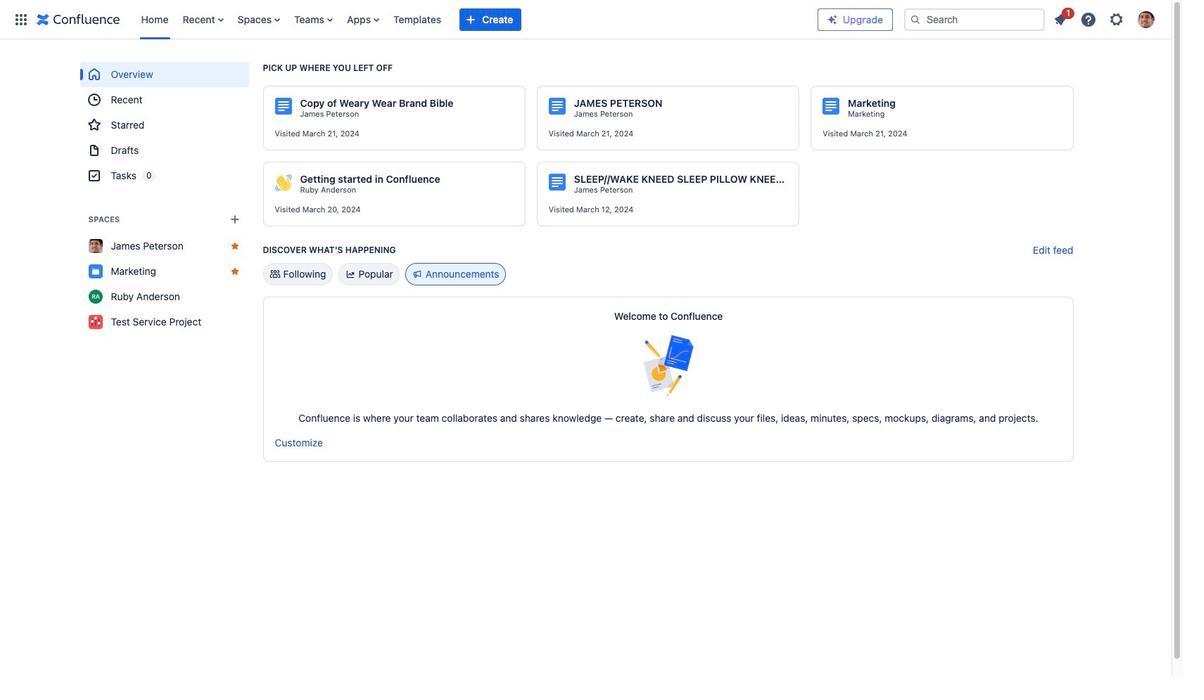 Task type: vqa. For each thing, say whether or not it's contained in the screenshot.
Settings Icon
yes



Task type: locate. For each thing, give the bounding box(es) containing it.
your profile and preferences image
[[1138, 11, 1155, 28]]

0 horizontal spatial list
[[134, 0, 818, 39]]

1 horizontal spatial list
[[1048, 5, 1164, 32]]

unstar this space image
[[229, 266, 240, 277]]

list for appswitcher icon
[[134, 0, 818, 39]]

confluence image
[[37, 11, 120, 28], [37, 11, 120, 28]]

search image
[[910, 14, 921, 25]]

notification icon image
[[1052, 11, 1069, 28]]

Search field
[[904, 8, 1045, 31]]

premium image
[[827, 14, 838, 25]]

list
[[134, 0, 818, 39], [1048, 5, 1164, 32]]

None search field
[[904, 8, 1045, 31]]

global element
[[8, 0, 818, 39]]

:wave: image
[[275, 175, 292, 191], [275, 175, 292, 191]]

banner
[[0, 0, 1172, 39]]

list item
[[1048, 5, 1075, 31]]

settings icon image
[[1109, 11, 1126, 28]]

group
[[80, 62, 249, 189]]

create a space image
[[226, 211, 243, 228]]



Task type: describe. For each thing, give the bounding box(es) containing it.
appswitcher icon image
[[13, 11, 30, 28]]

unstar this space image
[[229, 241, 240, 252]]

list for premium image
[[1048, 5, 1164, 32]]

help icon image
[[1080, 11, 1097, 28]]



